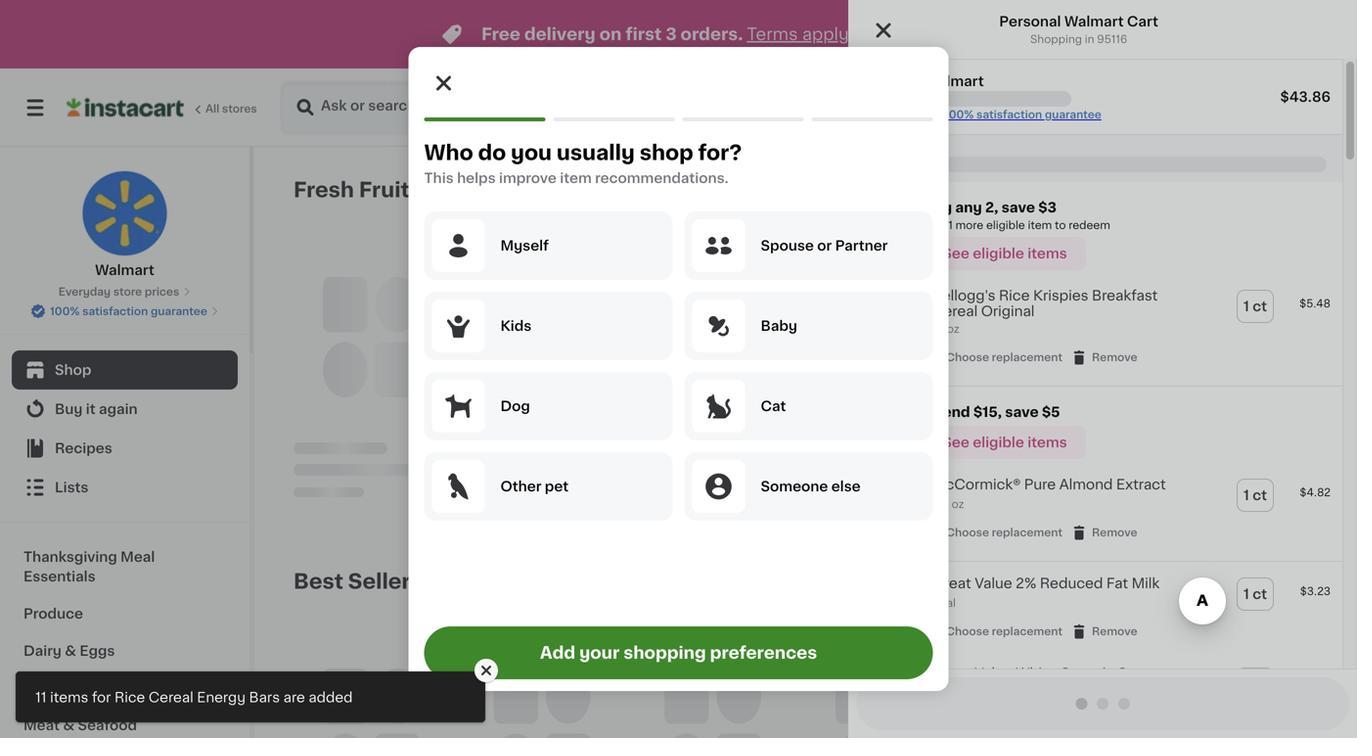 Task type: vqa. For each thing, say whether or not it's contained in the screenshot.
Countryside Creamery Salted Butter Quarters at top right
no



Task type: locate. For each thing, give the bounding box(es) containing it.
see down spend
[[943, 436, 970, 449]]

promotion-wrapper element
[[849, 182, 1343, 387], [849, 387, 1343, 562]]

essentials
[[23, 570, 96, 583]]

1 promotion-wrapper element from the top
[[849, 182, 1343, 387]]

0 vertical spatial see eligible items button
[[924, 237, 1086, 270]]

2 vertical spatial ct
[[1253, 587, 1268, 601]]

buy left the any
[[924, 201, 952, 214]]

2 view from the top
[[1078, 575, 1112, 588]]

0 vertical spatial 1 ct button
[[1238, 291, 1273, 322]]

buy left it
[[55, 402, 83, 416]]

0 horizontal spatial item
[[560, 171, 592, 185]]

see eligible items button down buy any 2, save $3 add 1 more eligible item to redeem in the top of the page
[[924, 237, 1086, 270]]

1 see eligible items from the top
[[943, 247, 1068, 260]]

1 vertical spatial choose
[[946, 527, 990, 538]]

1 horizontal spatial add
[[924, 220, 946, 231]]

shop link
[[12, 350, 238, 390]]

oz
[[947, 324, 960, 334], [952, 499, 965, 510]]

add your shopping preferences button
[[424, 626, 933, 679]]

1 horizontal spatial 100%
[[945, 109, 974, 120]]

buy for buy it again
[[55, 402, 83, 416]]

2 vertical spatial walmart
[[95, 263, 154, 277]]

buy inside buy any 2, save $3 add 1 more eligible item to redeem
[[924, 201, 952, 214]]

3 choose from the top
[[946, 626, 990, 637]]

0 vertical spatial ct
[[1253, 300, 1268, 313]]

1 horizontal spatial 11
[[1287, 101, 1299, 115]]

save
[[1002, 201, 1035, 214], [1006, 405, 1039, 419]]

product group containing kellogg's rice krispies breakfast cereal original
[[849, 274, 1343, 378]]

items for 1st see eligible items button from the bottom
[[1028, 436, 1068, 449]]

item carousel region containing best sellers
[[294, 562, 1304, 738]]

1 vertical spatial item
[[1028, 220, 1052, 231]]

1 vertical spatial 1 ct
[[1244, 489, 1268, 502]]

1 vertical spatial all
[[1115, 575, 1131, 588]]

guarantee
[[1045, 109, 1102, 120], [151, 306, 207, 317]]

remove down fat
[[1092, 626, 1138, 637]]

spend
[[924, 405, 971, 419]]

1 vertical spatial value
[[975, 667, 1013, 680]]

thanksgiving meal essentials link
[[12, 538, 238, 595]]

0 vertical spatial guarantee
[[1045, 109, 1102, 120]]

1 horizontal spatial item
[[1028, 220, 1052, 231]]

ct left $5.48
[[1253, 300, 1268, 313]]

remove button
[[1071, 349, 1138, 366], [1071, 524, 1138, 541], [1071, 623, 1138, 640]]

3 1 ct button from the top
[[1238, 579, 1273, 610]]

oz right fl
[[952, 499, 965, 510]]

2 vertical spatial remove
[[1092, 626, 1138, 637]]

1 horizontal spatial walmart
[[925, 74, 984, 88]]

product group for buy any 2, save $3
[[849, 274, 1343, 378]]

service type group
[[670, 88, 880, 127]]

add your shopping preferences element
[[409, 47, 949, 691]]

1 vertical spatial item carousel region
[[294, 562, 1304, 738]]

see eligible items button
[[924, 237, 1086, 270], [924, 426, 1086, 459]]

0 vertical spatial add
[[924, 220, 946, 231]]

1 vertical spatial rice
[[114, 691, 145, 704]]

shop
[[55, 363, 91, 377]]

rice up meat & seafood link on the bottom left of page
[[114, 691, 145, 704]]

None search field
[[280, 80, 644, 135]]

0 vertical spatial remove button
[[1071, 349, 1138, 366]]

2,
[[986, 201, 999, 214]]

1
[[949, 220, 953, 231], [1244, 300, 1250, 313], [1244, 489, 1250, 502], [1244, 587, 1250, 601], [933, 598, 937, 609]]

2 see eligible items button from the top
[[924, 426, 1086, 459]]

1 ct for mccormick® pure almond extract
[[1244, 489, 1268, 502]]

100% satisfaction guarantee button
[[30, 300, 219, 319]]

2 vertical spatial 1 ct
[[1244, 587, 1268, 601]]

walmart up 1237
[[925, 74, 984, 88]]

see eligible items
[[943, 247, 1068, 260], [943, 436, 1068, 449]]

2 1 ct from the top
[[1244, 489, 1268, 502]]

see eligible items button down spend $15, save $5
[[924, 426, 1086, 459]]

cereal inside kellogg's rice krispies breakfast cereal original 18 oz
[[933, 304, 978, 318]]

item inside buy any 2, save $3 add 1 more eligible item to redeem
[[1028, 220, 1052, 231]]

almond
[[1060, 478, 1113, 492]]

0 vertical spatial items
[[1028, 247, 1068, 260]]

0 horizontal spatial guarantee
[[151, 306, 207, 317]]

0 vertical spatial &
[[65, 644, 76, 658]]

all left (40+)
[[1115, 183, 1131, 197]]

choose replacement down original
[[946, 352, 1063, 363]]

orders.
[[681, 26, 743, 43]]

eligible
[[987, 220, 1025, 231], [973, 247, 1025, 260], [973, 436, 1025, 449]]

see eligible items down spend $15, save $5
[[943, 436, 1068, 449]]

for?
[[698, 142, 742, 163]]

choose down gal
[[946, 626, 990, 637]]

more
[[956, 220, 984, 231]]

choose replacement button down gal
[[925, 623, 1063, 640]]

1 vertical spatial choose replacement button
[[925, 524, 1063, 541]]

great inside great value 2% reduced fat milk 1 gal
[[933, 577, 972, 590]]

2 value from the top
[[975, 667, 1013, 680]]

choose up $15,
[[946, 352, 990, 363]]

remove up view all (30+)
[[1092, 527, 1138, 538]]

1 vertical spatial 1 ct button
[[1238, 480, 1273, 511]]

0 vertical spatial choose replacement
[[946, 352, 1063, 363]]

0 horizontal spatial 11
[[35, 691, 47, 704]]

choose replacement up 2%
[[946, 527, 1063, 538]]

0 horizontal spatial cereal
[[149, 691, 194, 704]]

1 vertical spatial oz
[[952, 499, 965, 510]]

see eligible items down buy any 2, save $3 add 1 more eligible item to redeem in the top of the page
[[943, 247, 1068, 260]]

1 ct left $3.23
[[1244, 587, 1268, 601]]

kellogg's
[[933, 289, 996, 302]]

view
[[1078, 183, 1112, 197], [1078, 575, 1112, 588]]

1 value from the top
[[975, 577, 1013, 590]]

replacement down kellogg's rice krispies breakfast cereal original 18 oz
[[992, 352, 1063, 363]]

0 vertical spatial choose
[[946, 352, 990, 363]]

all for best sellers
[[1115, 575, 1131, 588]]

& for meat
[[63, 718, 75, 732]]

choose replacement button down mccormick®
[[925, 524, 1063, 541]]

item down the $3
[[1028, 220, 1052, 231]]

1237 east saint james street button
[[903, 80, 1152, 135]]

view for fresh fruit
[[1078, 183, 1112, 197]]

1 vertical spatial save
[[1006, 405, 1039, 419]]

1 choose replacement button from the top
[[925, 349, 1063, 366]]

great inside great value white organic sesame seed
[[933, 667, 972, 680]]

0 vertical spatial eligible
[[987, 220, 1025, 231]]

0 vertical spatial satisfaction
[[977, 109, 1043, 120]]

1 vertical spatial view
[[1078, 575, 1112, 588]]

1 vertical spatial see eligible items
[[943, 436, 1068, 449]]

save inside buy any 2, save $3 add 1 more eligible item to redeem
[[1002, 201, 1035, 214]]

cereal down kellogg's
[[933, 304, 978, 318]]

1 ct left $4.82
[[1244, 489, 1268, 502]]

choose for product group containing great value 2% reduced fat milk
[[946, 626, 990, 637]]

choose replacement button
[[925, 349, 1063, 366], [925, 524, 1063, 541], [925, 623, 1063, 640]]

2 item carousel region from the top
[[294, 562, 1304, 738]]

remove button down breakfast in the top of the page
[[1071, 349, 1138, 366]]

1 left $5.48
[[1244, 300, 1250, 313]]

value left white
[[975, 667, 1013, 680]]

2 vertical spatial replacement
[[992, 626, 1063, 637]]

1 all from the top
[[1115, 183, 1131, 197]]

1 horizontal spatial buy
[[924, 201, 952, 214]]

2 choose replacement from the top
[[946, 527, 1063, 538]]

thanksgiving meal essentials
[[23, 550, 155, 583]]

1 vertical spatial satisfaction
[[82, 306, 148, 317]]

3 choose replacement from the top
[[946, 626, 1063, 637]]

0 vertical spatial rice
[[999, 289, 1030, 302]]

remove button for breakfast
[[1071, 349, 1138, 366]]

1 vertical spatial see
[[943, 436, 970, 449]]

item inside who do you usually shop for? this helps improve item recommendations.
[[560, 171, 592, 185]]

mccormick® pure almond extract 2 fl oz
[[933, 478, 1166, 510]]

2%
[[1016, 577, 1037, 590]]

1 left $4.82
[[1244, 489, 1250, 502]]

2 great from the top
[[933, 667, 972, 680]]

choose down fl
[[946, 527, 990, 538]]

0 vertical spatial see
[[943, 247, 970, 260]]

0 vertical spatial item carousel region
[[294, 170, 1304, 546]]

item carousel region
[[294, 170, 1304, 546], [294, 562, 1304, 738]]

1 ct from the top
[[1253, 300, 1268, 313]]

buy it again link
[[12, 390, 238, 429]]

walmart
[[1065, 15, 1124, 28], [925, 74, 984, 88], [95, 263, 154, 277]]

value for white
[[975, 667, 1013, 680]]

item for usually
[[560, 171, 592, 185]]

add left your
[[540, 645, 576, 661]]

1 horizontal spatial rice
[[999, 289, 1030, 302]]

replacement up white
[[992, 626, 1063, 637]]

0 vertical spatial replacement
[[992, 352, 1063, 363]]

100% down the "everyday"
[[50, 306, 80, 317]]

1 vertical spatial choose replacement
[[946, 527, 1063, 538]]

11 button
[[1239, 84, 1319, 131]]

dairy
[[23, 644, 62, 658]]

great up seed
[[933, 667, 972, 680]]

1 vertical spatial remove
[[1092, 527, 1138, 538]]

& left eggs
[[65, 644, 76, 658]]

2 horizontal spatial walmart
[[1065, 15, 1124, 28]]

remove
[[1092, 352, 1138, 363], [1092, 527, 1138, 538], [1092, 626, 1138, 637]]

1 vertical spatial buy
[[55, 402, 83, 416]]

everyday store prices link
[[58, 284, 191, 300]]

1 vertical spatial cereal
[[149, 691, 194, 704]]

0 horizontal spatial rice
[[114, 691, 145, 704]]

2 promotion-wrapper element from the top
[[849, 387, 1343, 562]]

choose replacement up white
[[946, 626, 1063, 637]]

2 choose from the top
[[946, 527, 990, 538]]

rice up original
[[999, 289, 1030, 302]]

2 1 ct button from the top
[[1238, 480, 1273, 511]]

0 vertical spatial view
[[1078, 183, 1112, 197]]

2 see eligible items from the top
[[943, 436, 1068, 449]]

1 vertical spatial ct
[[1253, 489, 1268, 502]]

cereal left "energy"
[[149, 691, 194, 704]]

1 vertical spatial 11
[[35, 691, 47, 704]]

oz right the 18
[[947, 324, 960, 334]]

1 vertical spatial product group
[[849, 463, 1343, 553]]

0 vertical spatial see eligible items
[[943, 247, 1068, 260]]

1 horizontal spatial cereal
[[933, 304, 978, 318]]

0 vertical spatial walmart
[[1065, 15, 1124, 28]]

1 ct button left $4.82
[[1238, 480, 1273, 511]]

added
[[309, 691, 353, 704]]

sesame
[[1118, 667, 1174, 680]]

fresh
[[294, 180, 354, 200]]

prices
[[145, 286, 179, 297]]

view all (40+)
[[1078, 183, 1173, 197]]

personal
[[1000, 15, 1061, 28]]

1 1 ct from the top
[[1244, 300, 1268, 313]]

3 remove from the top
[[1092, 626, 1138, 637]]

great for great value 2% reduced fat milk 1 gal
[[933, 577, 972, 590]]

11 for 11 items for rice cereal energy bars are added
[[35, 691, 47, 704]]

satisfaction
[[977, 109, 1043, 120], [82, 306, 148, 317]]

item down usually
[[560, 171, 592, 185]]

add your shopping preferences
[[540, 645, 817, 661]]

0 vertical spatial 11
[[1287, 101, 1299, 115]]

remove button up organic
[[1071, 623, 1138, 640]]

$3
[[1039, 201, 1057, 214]]

2 remove from the top
[[1092, 527, 1138, 538]]

0 vertical spatial product group
[[849, 274, 1343, 378]]

0 vertical spatial cereal
[[933, 304, 978, 318]]

shopping
[[624, 645, 706, 661]]

3 1 ct from the top
[[1244, 587, 1268, 601]]

promotion-wrapper element containing spend $15, save $5
[[849, 387, 1343, 562]]

1 remove button from the top
[[1071, 349, 1138, 366]]

1 left more
[[949, 220, 953, 231]]

items down $5
[[1028, 436, 1068, 449]]

best sellers
[[294, 571, 423, 592]]

1 remove from the top
[[1092, 352, 1138, 363]]

100% left saint
[[945, 109, 974, 120]]

any
[[956, 201, 982, 214]]

2 vertical spatial 1 ct button
[[1238, 579, 1273, 610]]

1 left gal
[[933, 598, 937, 609]]

1 ct button left $5.48
[[1238, 291, 1273, 322]]

0 vertical spatial 1 ct
[[1244, 300, 1268, 313]]

1 horizontal spatial 100% satisfaction guarantee
[[945, 109, 1102, 120]]

1 ct button left $3.23
[[1238, 579, 1273, 610]]

this
[[424, 171, 454, 185]]

0 vertical spatial save
[[1002, 201, 1035, 214]]

1 inside buy any 2, save $3 add 1 more eligible item to redeem
[[949, 220, 953, 231]]

cart
[[1127, 15, 1159, 28]]

remove button for extract
[[1071, 524, 1138, 541]]

cereal for original
[[933, 304, 978, 318]]

1 view from the top
[[1078, 183, 1112, 197]]

items up meat & seafood
[[50, 691, 88, 704]]

you
[[511, 142, 552, 163]]

11 inside button
[[1287, 101, 1299, 115]]

2 vertical spatial choose replacement
[[946, 626, 1063, 637]]

partner
[[835, 239, 888, 253]]

myself
[[501, 239, 549, 253]]

ct left $4.82
[[1253, 489, 1268, 502]]

1 ct left $5.48
[[1244, 300, 1268, 313]]

1 choose from the top
[[946, 352, 990, 363]]

1 vertical spatial eligible
[[973, 247, 1025, 260]]

1 vertical spatial replacement
[[992, 527, 1063, 538]]

great up gal
[[933, 577, 972, 590]]

baby
[[761, 319, 798, 333]]

choose replacement button down original
[[925, 349, 1063, 366]]

1 vertical spatial guarantee
[[151, 306, 207, 317]]

2 vertical spatial product group
[[849, 562, 1343, 652]]

0 vertical spatial oz
[[947, 324, 960, 334]]

remove down breakfast in the top of the page
[[1092, 352, 1138, 363]]

3 product group from the top
[[849, 562, 1343, 652]]

helps
[[457, 171, 496, 185]]

2 ct from the top
[[1253, 489, 1268, 502]]

remove for extract
[[1092, 527, 1138, 538]]

eligible down the '2,'
[[987, 220, 1025, 231]]

1 left $3.23
[[1244, 587, 1250, 601]]

east
[[972, 100, 1005, 115]]

redeem
[[1069, 220, 1111, 231]]

1 choose replacement from the top
[[946, 352, 1063, 363]]

eligible down spend $15, save $5
[[973, 436, 1025, 449]]

all for fresh fruit
[[1115, 183, 1131, 197]]

product group containing mccormick® pure almond extract
[[849, 463, 1343, 553]]

0 vertical spatial all
[[1115, 183, 1131, 197]]

all left milk
[[1115, 575, 1131, 588]]

remove button down almond at the bottom of the page
[[1071, 524, 1138, 541]]

3 ct from the top
[[1253, 587, 1268, 601]]

add left more
[[924, 220, 946, 231]]

2 choose replacement button from the top
[[925, 524, 1063, 541]]

choose replacement for 3rd choose replacement button
[[946, 626, 1063, 637]]

1 product group from the top
[[849, 274, 1343, 378]]

0 horizontal spatial add
[[540, 645, 576, 661]]

0 horizontal spatial walmart
[[95, 263, 154, 277]]

2 vertical spatial choose replacement button
[[925, 623, 1063, 640]]

& right meat
[[63, 718, 75, 732]]

1 vertical spatial remove button
[[1071, 524, 1138, 541]]

walmart up in
[[1065, 15, 1124, 28]]

choose replacement button for fl
[[925, 524, 1063, 541]]

delivery
[[524, 26, 596, 43]]

1 ct for great value 2% reduced fat milk
[[1244, 587, 1268, 601]]

mccormick® pure almond extract button
[[933, 477, 1166, 493]]

3 remove button from the top
[[1071, 623, 1138, 640]]

value inside great value 2% reduced fat milk 1 gal
[[975, 577, 1013, 590]]

product group
[[849, 274, 1343, 378], [849, 463, 1343, 553], [849, 562, 1343, 652]]

1 vertical spatial items
[[1028, 436, 1068, 449]]

11
[[1287, 101, 1299, 115], [35, 691, 47, 704]]

great value 2% reduced fat milk 1 gal
[[933, 577, 1160, 609]]

james
[[1051, 100, 1102, 115]]

replacement down mccormick® pure almond extract 2 fl oz
[[992, 527, 1063, 538]]

eggs
[[80, 644, 115, 658]]

save left $5
[[1006, 405, 1039, 419]]

11 for 11
[[1287, 101, 1299, 115]]

1 vertical spatial 100% satisfaction guarantee
[[50, 306, 207, 317]]

great value white organic sesame seed
[[933, 667, 1174, 696]]

0 vertical spatial value
[[975, 577, 1013, 590]]

satisfaction inside button
[[82, 306, 148, 317]]

eligible inside buy any 2, save $3 add 1 more eligible item to redeem
[[987, 220, 1025, 231]]

0 horizontal spatial satisfaction
[[82, 306, 148, 317]]

value inside great value white organic sesame seed
[[975, 667, 1013, 680]]

2 remove button from the top
[[1071, 524, 1138, 541]]

choose
[[946, 352, 990, 363], [946, 527, 990, 538], [946, 626, 990, 637]]

1 item carousel region from the top
[[294, 170, 1304, 546]]

mccormick® pure almond extract image
[[860, 475, 901, 516]]

see
[[943, 247, 970, 260], [943, 436, 970, 449]]

3 replacement from the top
[[992, 626, 1063, 637]]

replacement
[[992, 352, 1063, 363], [992, 527, 1063, 538], [992, 626, 1063, 637]]

2 all from the top
[[1115, 575, 1131, 588]]

do
[[478, 142, 506, 163]]

items down to
[[1028, 247, 1068, 260]]

rice
[[999, 289, 1030, 302], [114, 691, 145, 704]]

2 vertical spatial remove button
[[1071, 623, 1138, 640]]

ct left $3.23
[[1253, 587, 1268, 601]]

0 vertical spatial 100%
[[945, 109, 974, 120]]

2 product group from the top
[[849, 463, 1343, 553]]

walmart image
[[860, 71, 909, 120]]

1 1 ct button from the top
[[1238, 291, 1273, 322]]

1 vertical spatial 100%
[[50, 306, 80, 317]]

0 vertical spatial item
[[560, 171, 592, 185]]

0 horizontal spatial buy
[[55, 402, 83, 416]]

see down more
[[943, 247, 970, 260]]

meat
[[23, 718, 60, 732]]

again
[[99, 402, 138, 416]]

(40+)
[[1135, 183, 1173, 197]]

save right the '2,'
[[1002, 201, 1035, 214]]

oz inside mccormick® pure almond extract 2 fl oz
[[952, 499, 965, 510]]

100% inside button
[[50, 306, 80, 317]]

1 vertical spatial add
[[540, 645, 576, 661]]

eligible down more
[[973, 247, 1025, 260]]

buy
[[924, 201, 952, 214], [55, 402, 83, 416]]

preferences
[[710, 645, 817, 661]]

view for best sellers
[[1078, 575, 1112, 588]]

$5.48
[[1300, 298, 1331, 309]]

walmart logo image
[[82, 170, 168, 256]]

meat & seafood link
[[12, 707, 238, 738]]

0 vertical spatial choose replacement button
[[925, 349, 1063, 366]]

value left 2%
[[975, 577, 1013, 590]]

1 great from the top
[[933, 577, 972, 590]]

walmart up everyday store prices link
[[95, 263, 154, 277]]

0 vertical spatial buy
[[924, 201, 952, 214]]

2 vertical spatial choose
[[946, 626, 990, 637]]

& for dairy
[[65, 644, 76, 658]]

0 vertical spatial great
[[933, 577, 972, 590]]

0 vertical spatial remove
[[1092, 352, 1138, 363]]

0 horizontal spatial 100% satisfaction guarantee
[[50, 306, 207, 317]]



Task type: describe. For each thing, give the bounding box(es) containing it.
remove for breakfast
[[1092, 352, 1138, 363]]

beverages link
[[12, 669, 238, 707]]

1 horizontal spatial satisfaction
[[977, 109, 1043, 120]]

11 items for rice cereal energy bars are added
[[35, 691, 353, 704]]

0 vertical spatial 100% satisfaction guarantee
[[945, 109, 1102, 120]]

fat
[[1107, 577, 1129, 590]]

$5
[[1042, 405, 1061, 419]]

ct for kellogg's rice krispies breakfast cereal original
[[1253, 300, 1268, 313]]

choose replacement button for original
[[925, 349, 1063, 366]]

item for save
[[1028, 220, 1052, 231]]

stores
[[222, 103, 257, 114]]

great for great value white organic sesame seed
[[933, 667, 972, 680]]

apply.
[[802, 26, 854, 43]]

items for 2nd see eligible items button from the bottom of the page
[[1028, 247, 1068, 260]]

mccormick®
[[933, 478, 1021, 492]]

1 see eligible items button from the top
[[924, 237, 1086, 270]]

100% satisfaction guarantee link
[[945, 107, 1102, 122]]

choose for product group containing kellogg's rice krispies breakfast cereal original
[[946, 352, 990, 363]]

produce
[[23, 607, 83, 621]]

product group containing great value 2% reduced fat milk
[[849, 562, 1343, 652]]

someone
[[761, 480, 828, 493]]

fl
[[942, 499, 949, 510]]

$43.86
[[1281, 90, 1331, 104]]

3 choose replacement button from the top
[[925, 623, 1063, 640]]

for
[[92, 691, 111, 704]]

dog
[[501, 399, 530, 413]]

who
[[424, 142, 473, 163]]

product group for spend $15, save $5
[[849, 463, 1343, 553]]

on
[[600, 26, 622, 43]]

2 replacement from the top
[[992, 527, 1063, 538]]

oz inside kellogg's rice krispies breakfast cereal original 18 oz
[[947, 324, 960, 334]]

terms apply. link
[[747, 26, 854, 43]]

great value white organic sesame seed button
[[933, 666, 1192, 697]]

are
[[284, 691, 305, 704]]

2 vertical spatial eligible
[[973, 436, 1025, 449]]

in
[[1085, 34, 1095, 45]]

close toast image
[[479, 663, 494, 678]]

spouse
[[761, 239, 814, 253]]

ct for mccormick® pure almond extract
[[1253, 489, 1268, 502]]

all
[[206, 103, 219, 114]]

100% satisfaction guarantee inside button
[[50, 306, 207, 317]]

buy it again
[[55, 402, 138, 416]]

18
[[933, 324, 945, 334]]

sellers
[[348, 571, 423, 592]]

1 ct button for kellogg's rice krispies breakfast cereal original
[[1238, 291, 1273, 322]]

spend $15, save $5
[[924, 405, 1061, 419]]

item carousel region containing fresh fruit
[[294, 170, 1304, 546]]

or
[[818, 239, 832, 253]]

pet
[[545, 480, 569, 493]]

limited time offer region
[[0, 0, 1300, 69]]

$15,
[[974, 405, 1002, 419]]

great value white organic sesame seed image
[[860, 664, 901, 705]]

value for 2%
[[975, 577, 1013, 590]]

3
[[666, 26, 677, 43]]

cat
[[761, 399, 786, 413]]

add inside button
[[540, 645, 576, 661]]

white
[[1016, 667, 1056, 680]]

improve
[[499, 171, 557, 185]]

1 for great value 2% reduced fat milk
[[1244, 587, 1250, 601]]

buy for buy any 2, save $3 add 1 more eligible item to redeem
[[924, 201, 952, 214]]

produce link
[[12, 595, 238, 632]]

recipes link
[[12, 429, 238, 468]]

ct for great value 2% reduced fat milk
[[1253, 587, 1268, 601]]

2 vertical spatial items
[[50, 691, 88, 704]]

organic
[[1060, 667, 1115, 680]]

rice inside kellogg's rice krispies breakfast cereal original 18 oz
[[999, 289, 1030, 302]]

1 for mccormick® pure almond extract
[[1244, 489, 1250, 502]]

free delivery on first 3 orders. terms apply.
[[482, 26, 854, 43]]

other pet
[[501, 480, 569, 493]]

gal
[[940, 598, 956, 609]]

add inside buy any 2, save $3 add 1 more eligible item to redeem
[[924, 220, 946, 231]]

choose replacement for choose replacement button associated with original
[[946, 352, 1063, 363]]

1 ct button for mccormick® pure almond extract
[[1238, 480, 1273, 511]]

shop
[[640, 142, 694, 163]]

1 horizontal spatial guarantee
[[1045, 109, 1102, 120]]

personal walmart cart shopping in 95116
[[1000, 15, 1159, 45]]

(30+)
[[1135, 575, 1173, 588]]

free
[[482, 26, 521, 43]]

seed
[[933, 682, 969, 696]]

95116
[[1097, 34, 1128, 45]]

lists link
[[12, 468, 238, 507]]

1 vertical spatial walmart
[[925, 74, 984, 88]]

1 for kellogg's rice krispies breakfast cereal original
[[1244, 300, 1250, 313]]

all stores link
[[67, 80, 258, 135]]

original
[[981, 304, 1035, 318]]

view all (30+)
[[1078, 575, 1173, 588]]

someone else
[[761, 480, 861, 493]]

energy
[[197, 691, 246, 704]]

1 replacement from the top
[[992, 352, 1063, 363]]

buy any 2, save $3 add 1 more eligible item to redeem
[[924, 201, 1111, 231]]

1 ct for kellogg's rice krispies breakfast cereal original
[[1244, 300, 1268, 313]]

other
[[501, 480, 542, 493]]

to
[[1055, 220, 1066, 231]]

walmart inside personal walmart cart shopping in 95116
[[1065, 15, 1124, 28]]

great value 2% reduced fat milk button
[[933, 576, 1160, 591]]

bars
[[249, 691, 280, 704]]

instacart logo image
[[67, 96, 184, 119]]

promotion-wrapper element containing buy any 2, save $3
[[849, 182, 1343, 387]]

it
[[86, 402, 96, 416]]

kellogg's rice krispies breakfast cereal original image
[[860, 286, 901, 327]]

1 inside great value 2% reduced fat milk 1 gal
[[933, 598, 937, 609]]

fruit
[[359, 180, 410, 200]]

cereal for energy
[[149, 691, 194, 704]]

else
[[832, 480, 861, 493]]

meat & seafood
[[23, 718, 137, 732]]

street
[[1105, 100, 1152, 115]]

lists
[[55, 481, 89, 494]]

seafood
[[78, 718, 137, 732]]

extract
[[1117, 478, 1166, 492]]

$3.23
[[1301, 586, 1331, 597]]

guarantee inside button
[[151, 306, 207, 317]]

thanksgiving
[[23, 550, 117, 564]]

who do you usually shop for? this helps improve item recommendations.
[[424, 142, 742, 185]]

best
[[294, 571, 343, 592]]

dairy & eggs
[[23, 644, 115, 658]]

2 see from the top
[[943, 436, 970, 449]]

store
[[113, 286, 142, 297]]

1 see from the top
[[943, 247, 970, 260]]

fresh fruit
[[294, 180, 410, 200]]

reduced
[[1040, 577, 1104, 590]]

1 ct button for great value 2% reduced fat milk
[[1238, 579, 1273, 610]]

breakfast
[[1092, 289, 1158, 302]]

recipes
[[55, 441, 112, 455]]

everyday store prices
[[58, 286, 179, 297]]



